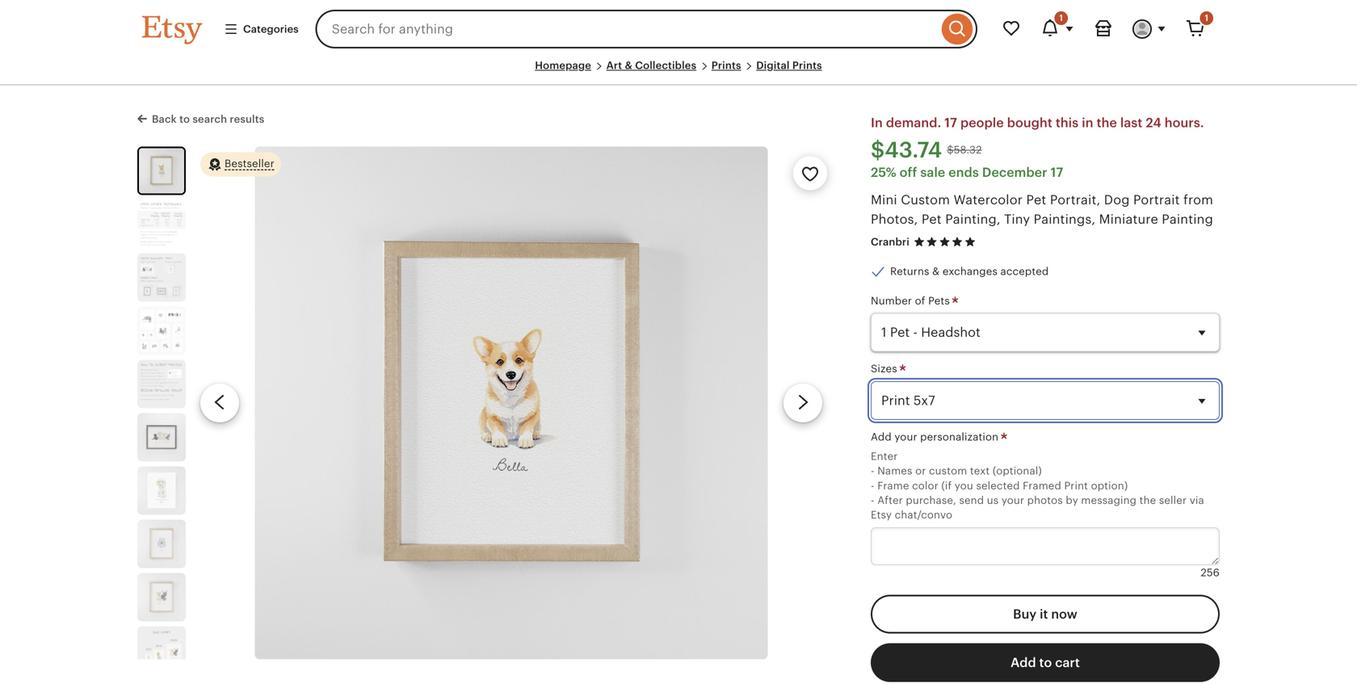 Task type: locate. For each thing, give the bounding box(es) containing it.
1 horizontal spatial &
[[933, 266, 940, 278]]

1 horizontal spatial mini custom watercolor pet portrait dog portrait from photos image 1 image
[[255, 146, 768, 660]]

your
[[895, 431, 918, 443], [1002, 495, 1025, 507]]

add for add your personalization
[[871, 431, 892, 443]]

& right art
[[625, 59, 633, 72]]

1 horizontal spatial your
[[1002, 495, 1025, 507]]

after
[[878, 495, 903, 507]]

off
[[900, 165, 917, 180]]

pet
[[1027, 193, 1047, 207], [922, 212, 942, 226]]

mini custom watercolor pet portrait dog portrait from photos image 1 image
[[255, 146, 768, 660], [139, 148, 184, 193]]

1 prints from the left
[[712, 59, 741, 72]]

sizes
[[871, 363, 900, 375]]

by
[[1066, 495, 1079, 507]]

buy it now button
[[871, 595, 1220, 634]]

option)
[[1091, 480, 1128, 492]]

1 vertical spatial the
[[1140, 495, 1157, 507]]

0 horizontal spatial pet
[[922, 212, 942, 226]]

1 horizontal spatial pet
[[1027, 193, 1047, 207]]

17 up $58.32
[[945, 116, 958, 130]]

categories
[[243, 23, 299, 35]]

17 up portrait,
[[1051, 165, 1064, 180]]

mini custom watercolor pet portrait, dog portrait from photos, pet painting, tiny paintings, miniature painting
[[871, 193, 1214, 226]]

-
[[871, 465, 875, 477], [871, 480, 875, 492], [871, 495, 875, 507]]

tiny
[[1004, 212, 1030, 226]]

0 vertical spatial pet
[[1027, 193, 1047, 207]]

mini custom watercolor pet portrait dog portrait from photos image 2 image
[[137, 200, 186, 248]]

it
[[1040, 607, 1048, 622]]

0 horizontal spatial 17
[[945, 116, 958, 130]]

0 vertical spatial your
[[895, 431, 918, 443]]

to left cart
[[1040, 656, 1052, 670]]

photos
[[1028, 495, 1063, 507]]

the right in
[[1097, 116, 1117, 130]]

0 horizontal spatial the
[[1097, 116, 1117, 130]]

paintings,
[[1034, 212, 1096, 226]]

0 horizontal spatial 1
[[1060, 13, 1063, 23]]

bestseller
[[225, 157, 275, 169]]

prints right the digital
[[793, 59, 822, 72]]

1 horizontal spatial add
[[1011, 656, 1036, 670]]

from
[[1184, 193, 1214, 207]]

add left cart
[[1011, 656, 1036, 670]]

1 vertical spatial -
[[871, 480, 875, 492]]

dog
[[1104, 193, 1130, 207]]

names
[[878, 465, 913, 477]]

number of pets
[[871, 295, 953, 307]]

17
[[945, 116, 958, 130], [1051, 165, 1064, 180]]

prints link
[[712, 59, 741, 72]]

pet up tiny
[[1027, 193, 1047, 207]]

prints
[[712, 59, 741, 72], [793, 59, 822, 72]]

1 vertical spatial your
[[1002, 495, 1025, 507]]

framed
[[1023, 480, 1062, 492]]

to for add
[[1040, 656, 1052, 670]]

mini custom watercolor pet portrait dog portrait from photos image 7 image
[[137, 466, 186, 515]]

& right returns
[[933, 266, 940, 278]]

categories banner
[[113, 0, 1244, 58]]

us
[[987, 495, 999, 507]]

1 vertical spatial &
[[933, 266, 940, 278]]

25% off sale ends december 17
[[871, 165, 1064, 180]]

0 horizontal spatial &
[[625, 59, 633, 72]]

1 1 from the left
[[1060, 13, 1063, 23]]

0 horizontal spatial to
[[179, 113, 190, 125]]

painting,
[[946, 212, 1001, 226]]

0 vertical spatial -
[[871, 465, 875, 477]]

digital prints
[[756, 59, 822, 72]]

to inside back to search results link
[[179, 113, 190, 125]]

1
[[1060, 13, 1063, 23], [1205, 13, 1209, 23]]

photos,
[[871, 212, 918, 226]]

1 vertical spatial to
[[1040, 656, 1052, 670]]

seller
[[1159, 495, 1187, 507]]

add up enter
[[871, 431, 892, 443]]

add
[[871, 431, 892, 443], [1011, 656, 1036, 670]]

1 - from the top
[[871, 465, 875, 477]]

256
[[1201, 567, 1220, 579]]

menu bar
[[142, 58, 1215, 86]]

1 horizontal spatial the
[[1140, 495, 1157, 507]]

the left seller
[[1140, 495, 1157, 507]]

bestseller button
[[200, 151, 281, 177]]

(optional)
[[993, 465, 1042, 477]]

homepage link
[[535, 59, 591, 72]]

mini custom watercolor pet portrait dog portrait from photos image 5 image
[[137, 360, 186, 408]]

0 vertical spatial add
[[871, 431, 892, 443]]

demand.
[[886, 116, 942, 130]]

add for add to cart
[[1011, 656, 1036, 670]]

1 vertical spatial pet
[[922, 212, 942, 226]]

1 horizontal spatial 1
[[1205, 13, 1209, 23]]

exchanges
[[943, 266, 998, 278]]

$58.32
[[947, 144, 982, 156]]

portrait
[[1134, 193, 1180, 207]]

Search for anything text field
[[316, 10, 938, 48]]

number
[[871, 295, 912, 307]]

add inside button
[[1011, 656, 1036, 670]]

art & collectibles
[[606, 59, 697, 72]]

24
[[1146, 116, 1162, 130]]

Add your personalization text field
[[871, 528, 1220, 566]]

pet down custom
[[922, 212, 942, 226]]

0 horizontal spatial mini custom watercolor pet portrait dog portrait from photos image 1 image
[[139, 148, 184, 193]]

2 - from the top
[[871, 480, 875, 492]]

1 vertical spatial add
[[1011, 656, 1036, 670]]

1 horizontal spatial to
[[1040, 656, 1052, 670]]

1 horizontal spatial prints
[[793, 59, 822, 72]]

& for art
[[625, 59, 633, 72]]

0 horizontal spatial add
[[871, 431, 892, 443]]

your up enter
[[895, 431, 918, 443]]

0 vertical spatial &
[[625, 59, 633, 72]]

in
[[1082, 116, 1094, 130]]

1 horizontal spatial 17
[[1051, 165, 1064, 180]]

personalization
[[920, 431, 999, 443]]

- left "frame"
[[871, 480, 875, 492]]

1 button
[[1031, 10, 1084, 48]]

enter - names or custom text (optional) - frame color (if you selected framed print option) - after purchase, send us your photos by messaging the seller via etsy chat/convo
[[871, 450, 1205, 521]]

to right "back" at the left of page
[[179, 113, 190, 125]]

&
[[625, 59, 633, 72], [933, 266, 940, 278]]

to
[[179, 113, 190, 125], [1040, 656, 1052, 670]]

in
[[871, 116, 883, 130]]

1 inside the 1 link
[[1205, 13, 1209, 23]]

2 1 from the left
[[1205, 13, 1209, 23]]

0 horizontal spatial prints
[[712, 59, 741, 72]]

the
[[1097, 116, 1117, 130], [1140, 495, 1157, 507]]

2 vertical spatial -
[[871, 495, 875, 507]]

mini custom watercolor pet portrait dog portrait from photos image 9 image
[[137, 573, 186, 622]]

to for back
[[179, 113, 190, 125]]

to inside add to cart button
[[1040, 656, 1052, 670]]

0 horizontal spatial your
[[895, 431, 918, 443]]

you
[[955, 480, 974, 492]]

- up etsy
[[871, 495, 875, 507]]

0 vertical spatial the
[[1097, 116, 1117, 130]]

- down enter
[[871, 465, 875, 477]]

miniature
[[1099, 212, 1159, 226]]

mini custom watercolor pet portrait dog portrait from photos image 3 image
[[137, 253, 186, 302]]

None search field
[[316, 10, 978, 48]]

collectibles
[[635, 59, 697, 72]]

$43.74 $58.32
[[871, 138, 982, 163]]

prints left the digital
[[712, 59, 741, 72]]

0 vertical spatial to
[[179, 113, 190, 125]]

enter
[[871, 450, 898, 463]]

color
[[912, 480, 939, 492]]

of
[[915, 295, 926, 307]]

your right us
[[1002, 495, 1025, 507]]



Task type: describe. For each thing, give the bounding box(es) containing it.
cranbri link
[[871, 236, 910, 248]]

your inside enter - names or custom text (optional) - frame color (if you selected framed print option) - after purchase, send us your photos by messaging the seller via etsy chat/convo
[[1002, 495, 1025, 507]]

cranbri
[[871, 236, 910, 248]]

text
[[970, 465, 990, 477]]

pets
[[929, 295, 950, 307]]

mini custom watercolor pet portrait dog portrait from photos image 10 image
[[137, 626, 186, 675]]

& for returns
[[933, 266, 940, 278]]

0 vertical spatial 17
[[945, 116, 958, 130]]

add to cart
[[1011, 656, 1080, 670]]

1 vertical spatial 17
[[1051, 165, 1064, 180]]

art & collectibles link
[[606, 59, 697, 72]]

menu bar containing homepage
[[142, 58, 1215, 86]]

digital
[[756, 59, 790, 72]]

frame
[[878, 480, 909, 492]]

buy
[[1013, 607, 1037, 622]]

back to search results link
[[137, 110, 265, 127]]

print
[[1065, 480, 1088, 492]]

painting
[[1162, 212, 1214, 226]]

chat/convo
[[895, 509, 953, 521]]

buy it now
[[1013, 607, 1078, 622]]

search
[[193, 113, 227, 125]]

now
[[1051, 607, 1078, 622]]

sale
[[921, 165, 946, 180]]

mini custom watercolor pet portrait dog portrait from photos image 8 image
[[137, 520, 186, 568]]

1 inside 1 dropdown button
[[1060, 13, 1063, 23]]

$43.74
[[871, 138, 942, 163]]

this
[[1056, 116, 1079, 130]]

add to cart button
[[871, 643, 1220, 682]]

via
[[1190, 495, 1205, 507]]

hours.
[[1165, 116, 1205, 130]]

2 prints from the left
[[793, 59, 822, 72]]

mini custom watercolor pet portrait dog portrait from photos image 4 image
[[137, 306, 186, 355]]

mini
[[871, 193, 898, 207]]

back to search results
[[152, 113, 265, 125]]

messaging
[[1081, 495, 1137, 507]]

the inside enter - names or custom text (optional) - frame color (if you selected framed print option) - after purchase, send us your photos by messaging the seller via etsy chat/convo
[[1140, 495, 1157, 507]]

none search field inside "categories" banner
[[316, 10, 978, 48]]

3 - from the top
[[871, 495, 875, 507]]

returns
[[890, 266, 930, 278]]

people
[[961, 116, 1004, 130]]

or
[[916, 465, 926, 477]]

etsy
[[871, 509, 892, 521]]

december
[[982, 165, 1048, 180]]

mini custom watercolor pet portrait dog portrait from photos image 6 image
[[137, 413, 186, 462]]

custom
[[929, 465, 967, 477]]

art
[[606, 59, 622, 72]]

custom
[[901, 193, 950, 207]]

watercolor
[[954, 193, 1023, 207]]

last
[[1121, 116, 1143, 130]]

back
[[152, 113, 177, 125]]

homepage
[[535, 59, 591, 72]]

send
[[960, 495, 984, 507]]

25%
[[871, 165, 897, 180]]

purchase,
[[906, 495, 957, 507]]

portrait,
[[1050, 193, 1101, 207]]

returns & exchanges accepted
[[890, 266, 1049, 278]]

categories button
[[212, 14, 311, 44]]

1 link
[[1176, 10, 1215, 48]]

accepted
[[1001, 266, 1049, 278]]

add your personalization
[[871, 431, 1002, 443]]

digital prints link
[[756, 59, 822, 72]]

in demand. 17 people bought this in the last 24 hours.
[[871, 116, 1205, 130]]

bought
[[1007, 116, 1053, 130]]

selected
[[976, 480, 1020, 492]]

cart
[[1055, 656, 1080, 670]]

(if
[[942, 480, 952, 492]]

results
[[230, 113, 265, 125]]

ends
[[949, 165, 979, 180]]



Task type: vqa. For each thing, say whether or not it's contained in the screenshot.
shop
no



